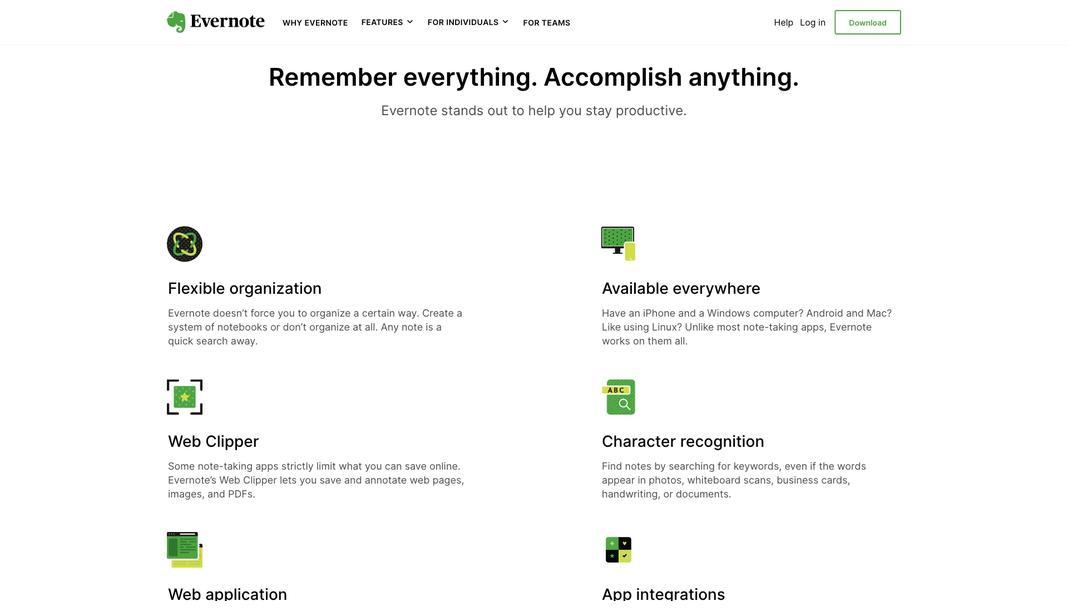 Task type: vqa. For each thing, say whether or not it's contained in the screenshot.
"Evernote" inside the Document Scanner Go paperless with Evernote
no



Task type: describe. For each thing, give the bounding box(es) containing it.
linux?
[[652, 321, 682, 333]]

an
[[629, 307, 641, 319]]

pdfs.
[[228, 488, 256, 500]]

evernote stands out to help you stay productive.
[[381, 102, 687, 118]]

for teams
[[523, 18, 571, 27]]

quick
[[168, 335, 193, 347]]

keywords,
[[734, 460, 782, 472]]

flexible organization
[[168, 279, 322, 298]]

annotate
[[365, 474, 407, 486]]

accomplish
[[544, 62, 683, 92]]

evernote left stands
[[381, 102, 438, 118]]

away.
[[231, 335, 258, 347]]

you down strictly
[[300, 474, 317, 486]]

productive.
[[616, 102, 687, 118]]

mobile and desktop icon image
[[601, 226, 637, 262]]

what
[[339, 460, 362, 472]]

download
[[849, 18, 887, 27]]

evernote inside evernote doesn't force you to organize a certain way. create a system of notebooks or don't organize at all. any note is a quick search away.
[[168, 307, 210, 319]]

for individuals
[[428, 17, 499, 27]]

evernote logo image
[[167, 11, 265, 33]]

available
[[602, 279, 669, 298]]

on
[[633, 335, 645, 347]]

taking inside some note-taking apps strictly limit what you can save online. evernote's web clipper lets you save and annotate web pages, images, and pdfs.
[[224, 460, 253, 472]]

taking inside have an iphone and a windows computer? android and mac? like using linux? unlike most note-taking apps, evernote works on them all.
[[769, 321, 799, 333]]

have an iphone and a windows computer? android and mac? like using linux? unlike most note-taking apps, evernote works on them all.
[[602, 307, 892, 347]]

remember everything. accomplish anything.
[[269, 62, 800, 92]]

individuals
[[446, 17, 499, 27]]

doesn't
[[213, 307, 248, 319]]

note- inside some note-taking apps strictly limit what you can save online. evernote's web clipper lets you save and annotate web pages, images, and pdfs.
[[198, 460, 224, 472]]

appear
[[602, 474, 635, 486]]

for for for individuals
[[428, 17, 444, 27]]

like
[[602, 321, 621, 333]]

why evernote link
[[283, 17, 348, 28]]

1 horizontal spatial save
[[405, 460, 427, 472]]

way.
[[398, 307, 420, 319]]

force
[[251, 307, 275, 319]]

recognition
[[681, 432, 765, 451]]

find notes by searching for keywords, even if the words appear in photos, whiteboard scans, business cards, handwriting, or documents.
[[602, 460, 867, 500]]

search
[[196, 335, 228, 347]]

download link
[[835, 10, 902, 35]]

features
[[362, 17, 403, 27]]

available everywhere
[[602, 279, 761, 298]]

web inside some note-taking apps strictly limit what you can save online. evernote's web clipper lets you save and annotate web pages, images, and pdfs.
[[219, 474, 240, 486]]

features button
[[362, 17, 415, 28]]

can
[[385, 460, 402, 472]]

works
[[602, 335, 631, 347]]

anything.
[[689, 62, 800, 92]]

using
[[624, 321, 649, 333]]

browser icon image
[[167, 532, 203, 568]]

if
[[811, 460, 817, 472]]

out
[[488, 102, 508, 118]]

log
[[801, 17, 816, 28]]

web
[[410, 474, 430, 486]]

certain
[[362, 307, 395, 319]]

in inside find notes by searching for keywords, even if the words appear in photos, whiteboard scans, business cards, handwriting, or documents.
[[638, 474, 646, 486]]

remember
[[269, 62, 397, 92]]

handwriting,
[[602, 488, 661, 500]]

android
[[807, 307, 844, 319]]

flexible
[[168, 279, 225, 298]]

0 vertical spatial organize
[[310, 307, 351, 319]]

for
[[718, 460, 731, 472]]

don't
[[283, 321, 307, 333]]

notes
[[625, 460, 652, 472]]

everything.
[[403, 62, 538, 92]]

note
[[402, 321, 423, 333]]

help
[[528, 102, 555, 118]]

at
[[353, 321, 362, 333]]

a inside have an iphone and a windows computer? android and mac? like using linux? unlike most note-taking apps, evernote works on them all.
[[699, 307, 705, 319]]

lets
[[280, 474, 297, 486]]

pages,
[[433, 474, 464, 486]]

all. inside have an iphone and a windows computer? android and mac? like using linux? unlike most note-taking apps, evernote works on them all.
[[675, 335, 688, 347]]

mac?
[[867, 307, 892, 319]]



Task type: locate. For each thing, give the bounding box(es) containing it.
to up don't
[[298, 307, 307, 319]]

a up at
[[354, 307, 359, 319]]

evernote down android on the right bottom of the page
[[830, 321, 872, 333]]

1 horizontal spatial all.
[[675, 335, 688, 347]]

0 horizontal spatial web
[[168, 432, 201, 451]]

whiteboard
[[688, 474, 741, 486]]

unlike
[[685, 321, 714, 333]]

most
[[717, 321, 741, 333]]

for left teams
[[523, 18, 540, 27]]

a right create
[[457, 307, 463, 319]]

taking down computer?
[[769, 321, 799, 333]]

note-
[[744, 321, 769, 333], [198, 460, 224, 472]]

log in link
[[801, 17, 826, 28]]

taking
[[769, 321, 799, 333], [224, 460, 253, 472]]

computer?
[[754, 307, 804, 319]]

iphone
[[643, 307, 676, 319]]

log in
[[801, 17, 826, 28]]

you left 'stay'
[[559, 102, 582, 118]]

0 vertical spatial or
[[270, 321, 280, 333]]

evernote
[[305, 18, 348, 27], [381, 102, 438, 118], [168, 307, 210, 319], [830, 321, 872, 333]]

clipper
[[206, 432, 259, 451], [243, 474, 277, 486]]

1 horizontal spatial in
[[819, 17, 826, 28]]

everywhere
[[673, 279, 761, 298]]

1 vertical spatial to
[[298, 307, 307, 319]]

apps,
[[801, 321, 827, 333]]

1 vertical spatial taking
[[224, 460, 253, 472]]

0 horizontal spatial for
[[428, 17, 444, 27]]

searching
[[669, 460, 715, 472]]

evernote doesn't force you to organize a certain way. create a system of notebooks or don't organize at all. any note is a quick search away.
[[168, 307, 463, 347]]

for inside "link"
[[523, 18, 540, 27]]

in right "log"
[[819, 17, 826, 28]]

1 horizontal spatial taking
[[769, 321, 799, 333]]

0 vertical spatial save
[[405, 460, 427, 472]]

search icon image
[[601, 379, 637, 415]]

and left the pdfs.
[[208, 488, 225, 500]]

evernote's
[[168, 474, 217, 486]]

strictly
[[281, 460, 314, 472]]

system
[[168, 321, 202, 333]]

is
[[426, 321, 434, 333]]

limit
[[317, 460, 336, 472]]

taking up the pdfs.
[[224, 460, 253, 472]]

stay
[[586, 102, 612, 118]]

words
[[838, 460, 867, 472]]

1 vertical spatial or
[[664, 488, 673, 500]]

0 vertical spatial taking
[[769, 321, 799, 333]]

in
[[819, 17, 826, 28], [638, 474, 646, 486]]

1 vertical spatial in
[[638, 474, 646, 486]]

help
[[775, 17, 794, 28]]

online.
[[430, 460, 461, 472]]

evernote right why
[[305, 18, 348, 27]]

save up web in the bottom left of the page
[[405, 460, 427, 472]]

teams
[[542, 18, 571, 27]]

clipper up apps on the bottom of page
[[206, 432, 259, 451]]

for teams link
[[523, 17, 571, 28]]

a up unlike
[[699, 307, 705, 319]]

0 horizontal spatial to
[[298, 307, 307, 319]]

0 vertical spatial to
[[512, 102, 525, 118]]

0 horizontal spatial all.
[[365, 321, 378, 333]]

scans,
[[744, 474, 774, 486]]

by
[[655, 460, 666, 472]]

web clipper image
[[167, 379, 203, 415]]

the
[[819, 460, 835, 472]]

character
[[602, 432, 676, 451]]

why
[[283, 18, 303, 27]]

and down what
[[344, 474, 362, 486]]

0 vertical spatial clipper
[[206, 432, 259, 451]]

business
[[777, 474, 819, 486]]

0 horizontal spatial note-
[[198, 460, 224, 472]]

for individuals button
[[428, 17, 510, 28]]

evernote up the system
[[168, 307, 210, 319]]

1 vertical spatial organize
[[309, 321, 350, 333]]

or down photos,
[[664, 488, 673, 500]]

0 horizontal spatial taking
[[224, 460, 253, 472]]

help link
[[775, 17, 794, 28]]

1 vertical spatial save
[[320, 474, 342, 486]]

clipper down apps on the bottom of page
[[243, 474, 277, 486]]

for for for teams
[[523, 18, 540, 27]]

organize
[[310, 307, 351, 319], [309, 321, 350, 333]]

documents.
[[676, 488, 732, 500]]

organize left certain
[[310, 307, 351, 319]]

for inside button
[[428, 17, 444, 27]]

flexible icon image
[[167, 226, 203, 262]]

all. down linux?
[[675, 335, 688, 347]]

0 horizontal spatial or
[[270, 321, 280, 333]]

notebooks
[[217, 321, 268, 333]]

and left mac? on the right of the page
[[847, 307, 864, 319]]

you up annotate
[[365, 460, 382, 472]]

0 vertical spatial in
[[819, 17, 826, 28]]

photos,
[[649, 474, 685, 486]]

1 horizontal spatial to
[[512, 102, 525, 118]]

have
[[602, 307, 626, 319]]

1 horizontal spatial web
[[219, 474, 240, 486]]

a right is
[[436, 321, 442, 333]]

0 horizontal spatial save
[[320, 474, 342, 486]]

to
[[512, 102, 525, 118], [298, 307, 307, 319]]

stands
[[441, 102, 484, 118]]

organize left at
[[309, 321, 350, 333]]

character recognition
[[602, 432, 765, 451]]

save
[[405, 460, 427, 472], [320, 474, 342, 486]]

images,
[[168, 488, 205, 500]]

for
[[428, 17, 444, 27], [523, 18, 540, 27]]

in down notes
[[638, 474, 646, 486]]

app integrations icon image
[[601, 532, 637, 568]]

evernote inside have an iphone and a windows computer? android and mac? like using linux? unlike most note-taking apps, evernote works on them all.
[[830, 321, 872, 333]]

note- up 'evernote's'
[[198, 460, 224, 472]]

note- down computer?
[[744, 321, 769, 333]]

1 vertical spatial all.
[[675, 335, 688, 347]]

0 vertical spatial web
[[168, 432, 201, 451]]

you
[[559, 102, 582, 118], [278, 307, 295, 319], [365, 460, 382, 472], [300, 474, 317, 486]]

some
[[168, 460, 195, 472]]

create
[[422, 307, 454, 319]]

any
[[381, 321, 399, 333]]

you inside evernote doesn't force you to organize a certain way. create a system of notebooks or don't organize at all. any note is a quick search away.
[[278, 307, 295, 319]]

or inside find notes by searching for keywords, even if the words appear in photos, whiteboard scans, business cards, handwriting, or documents.
[[664, 488, 673, 500]]

or
[[270, 321, 280, 333], [664, 488, 673, 500]]

find
[[602, 460, 623, 472]]

1 vertical spatial web
[[219, 474, 240, 486]]

all. inside evernote doesn't force you to organize a certain way. create a system of notebooks or don't organize at all. any note is a quick search away.
[[365, 321, 378, 333]]

windows
[[708, 307, 751, 319]]

save down limit
[[320, 474, 342, 486]]

1 horizontal spatial or
[[664, 488, 673, 500]]

why evernote
[[283, 18, 348, 27]]

and
[[679, 307, 696, 319], [847, 307, 864, 319], [344, 474, 362, 486], [208, 488, 225, 500]]

0 horizontal spatial in
[[638, 474, 646, 486]]

of
[[205, 321, 215, 333]]

for left "individuals" at the top left
[[428, 17, 444, 27]]

cards,
[[822, 474, 851, 486]]

1 vertical spatial clipper
[[243, 474, 277, 486]]

and up unlike
[[679, 307, 696, 319]]

web up some
[[168, 432, 201, 451]]

or down force
[[270, 321, 280, 333]]

1 horizontal spatial note-
[[744, 321, 769, 333]]

you up don't
[[278, 307, 295, 319]]

all. right at
[[365, 321, 378, 333]]

1 horizontal spatial for
[[523, 18, 540, 27]]

1 vertical spatial note-
[[198, 460, 224, 472]]

0 vertical spatial all.
[[365, 321, 378, 333]]

0 vertical spatial note-
[[744, 321, 769, 333]]

organization
[[229, 279, 322, 298]]

or inside evernote doesn't force you to organize a certain way. create a system of notebooks or don't organize at all. any note is a quick search away.
[[270, 321, 280, 333]]

them
[[648, 335, 672, 347]]

clipper inside some note-taking apps strictly limit what you can save online. evernote's web clipper lets you save and annotate web pages, images, and pdfs.
[[243, 474, 277, 486]]

web up the pdfs.
[[219, 474, 240, 486]]

all.
[[365, 321, 378, 333], [675, 335, 688, 347]]

to inside evernote doesn't force you to organize a certain way. create a system of notebooks or don't organize at all. any note is a quick search away.
[[298, 307, 307, 319]]

note- inside have an iphone and a windows computer? android and mac? like using linux? unlike most note-taking apps, evernote works on them all.
[[744, 321, 769, 333]]

web clipper
[[168, 432, 259, 451]]

apps
[[256, 460, 279, 472]]

to right out
[[512, 102, 525, 118]]



